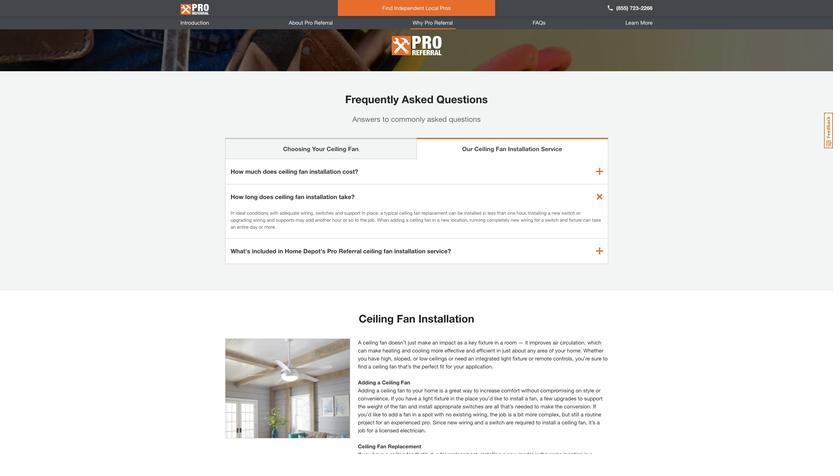 Task type: vqa. For each thing, say whether or not it's contained in the screenshot.
How related to Frequently Asked Questions
yes



Task type: locate. For each thing, give the bounding box(es) containing it.
you'd
[[480, 395, 493, 401], [358, 411, 372, 417]]

with up supports
[[270, 210, 279, 216]]

0 vertical spatial support
[[345, 210, 361, 216]]

0 horizontal spatial more
[[431, 347, 444, 353]]

installing
[[529, 210, 547, 216]]

have left high,
[[369, 355, 380, 361]]

in down replacement
[[433, 217, 436, 223]]

2 horizontal spatial make
[[541, 403, 554, 409]]

of right weight
[[385, 403, 389, 409]]

fan, down without
[[530, 395, 539, 401]]

our ceiling fan installation service
[[463, 145, 563, 152]]

1 horizontal spatial make
[[418, 339, 431, 345]]

1 vertical spatial support
[[585, 395, 603, 401]]

0 vertical spatial that's
[[399, 363, 412, 369]]

for inside 'in ideal conditions with adequate wiring, switches and support in place, a typical ceiling fan replacement can be installed in less than one hour. installing a new switch or upgrading wiring and supports may add another hour or so to the job. when adding a ceiling fan in a new location, running completely new wiring for a switch and fixture can take an entire day or more.'
[[535, 217, 541, 223]]

effective
[[445, 347, 465, 353]]

electrician.
[[401, 427, 426, 433]]

0 vertical spatial is
[[440, 387, 444, 393]]

switches down place
[[463, 403, 484, 409]]

0 horizontal spatial add
[[306, 217, 314, 223]]

fixture
[[570, 217, 582, 223], [479, 339, 494, 345], [513, 355, 528, 361], [435, 395, 449, 401]]

0 horizontal spatial can
[[358, 347, 367, 353]]

you're
[[576, 355, 591, 361]]

add inside 'in ideal conditions with adequate wiring, switches and support in place, a typical ceiling fan replacement can be installed in less than one hour. installing a new switch or upgrading wiring and supports may add another hour or so to the job. when adding a ceiling fan in a new location, running completely new wiring for a switch and fixture can take an entire day or more.'
[[306, 217, 314, 223]]

1 vertical spatial are
[[507, 419, 514, 425]]

in down great
[[451, 395, 455, 401]]

1 vertical spatial add
[[389, 411, 398, 417]]

1 horizontal spatial install
[[510, 395, 524, 401]]

1 vertical spatial job
[[358, 427, 366, 433]]

completely
[[487, 217, 510, 223]]

pro right "why"
[[425, 19, 433, 26]]

1 vertical spatial more
[[526, 411, 538, 417]]

with
[[270, 210, 279, 216], [435, 411, 445, 417]]

light inside a ceiling fan doesn't just make an impact as a key fixture in a room — it improves air circulation, which can make heating and cooling more effective and efficient in just about any area of your home. whether you have high, sloped, or low ceilings or need an integrated light fixture or remote controls, you're sure to find a ceiling fan that's the perfect fit for your application.
[[502, 355, 512, 361]]

1 horizontal spatial add
[[389, 411, 398, 417]]

are left the all
[[486, 403, 493, 409]]

for down the installing
[[535, 217, 541, 223]]

is
[[440, 387, 444, 393], [508, 411, 512, 417]]

more
[[641, 19, 653, 26]]

your
[[556, 347, 566, 353], [454, 363, 465, 369], [413, 387, 423, 393]]

1 horizontal spatial that's
[[501, 403, 514, 409]]

if up routine
[[594, 403, 597, 409]]

entire
[[237, 224, 249, 230]]

job down project
[[358, 427, 366, 433]]

what's included in home depot's pro referral ceiling fan installation service?
[[231, 247, 451, 255]]

1 horizontal spatial if
[[594, 403, 597, 409]]

with inside adding a ceiling fan adding a ceiling fan to your home is a great way to increase comfort without compromising on style or convenience. if you have a light fixture in the place you'd like to install a fan, a few upgrades to support the weight of the fan and install appropriate switches are all that's needed to make the conversion. if you'd like to add a fan in a spot with no existing wiring, the job is a bit more complex, but still a routine project for an experienced pro. since new wiring and a switch are required to install a ceiling fan, it's a job for a licensed electrician.
[[435, 411, 445, 417]]

local
[[426, 5, 439, 11]]

0 horizontal spatial make
[[369, 347, 382, 353]]

choosing
[[283, 145, 311, 152]]

to inside a ceiling fan doesn't just make an impact as a key fixture in a room — it improves air circulation, which can make heating and cooling more effective and efficient in just about any area of your home. whether you have high, sloped, or low ceilings or need an integrated light fixture or remote controls, you're sure to find a ceiling fan that's the perfect fit for your application.
[[604, 355, 608, 361]]

fixture inside 'in ideal conditions with adequate wiring, switches and support in place, a typical ceiling fan replacement can be installed in less than one hour. installing a new switch or upgrading wiring and supports may add another hour or so to the job. when adding a ceiling fan in a new location, running completely new wiring for a switch and fixture can take an entire day or more.'
[[570, 217, 582, 223]]

light down room
[[502, 355, 512, 361]]

1 horizontal spatial of
[[550, 347, 554, 353]]

ceiling down choosing
[[279, 168, 298, 175]]

if right convenience.
[[391, 395, 394, 401]]

0 horizontal spatial with
[[270, 210, 279, 216]]

it
[[526, 339, 528, 345]]

0 vertical spatial like
[[495, 395, 503, 401]]

home
[[425, 387, 438, 393]]

installation for frequently
[[310, 168, 341, 175]]

2 horizontal spatial switch
[[562, 210, 576, 216]]

integrated
[[476, 355, 500, 361]]

make
[[418, 339, 431, 345], [369, 347, 382, 353], [541, 403, 554, 409]]

and left take
[[560, 217, 568, 223]]

adding
[[358, 379, 376, 385], [358, 387, 375, 393]]

0 horizontal spatial referral
[[315, 19, 333, 26]]

low
[[420, 355, 428, 361]]

the inside 'in ideal conditions with adequate wiring, switches and support in place, a typical ceiling fan replacement can be installed in less than one hour. installing a new switch or upgrading wiring and supports may add another hour or so to the job. when adding a ceiling fan in a new location, running completely new wiring for a switch and fixture can take an entire day or more.'
[[361, 217, 367, 223]]

0 vertical spatial how
[[231, 168, 244, 175]]

and up the sloped,
[[402, 347, 411, 353]]

ceiling up adequate
[[275, 193, 294, 200]]

are
[[486, 403, 493, 409], [507, 419, 514, 425]]

the left weight
[[358, 403, 366, 409]]

pro right the depot's
[[328, 247, 337, 255]]

wiring, inside adding a ceiling fan adding a ceiling fan to your home is a great way to increase comfort without compromising on style or convenience. if you have a light fixture in the place you'd like to install a fan, a few upgrades to support the weight of the fan and install appropriate switches are all that's needed to make the conversion. if you'd like to add a fan in a spot with no existing wiring, the job is a bit more complex, but still a routine project for an experienced pro. since new wiring and a switch are required to install a ceiling fan, it's a job for a licensed electrician.
[[473, 411, 489, 417]]

switch right the installing
[[562, 210, 576, 216]]

1 vertical spatial install
[[419, 403, 433, 409]]

1 horizontal spatial job
[[500, 411, 507, 417]]

0 vertical spatial can
[[449, 210, 457, 216]]

as
[[458, 339, 463, 345]]

service?
[[428, 247, 451, 255]]

1 horizontal spatial more
[[526, 411, 538, 417]]

like down weight
[[373, 411, 381, 417]]

1 vertical spatial can
[[584, 217, 591, 223]]

an inside adding a ceiling fan adding a ceiling fan to your home is a great way to increase comfort without compromising on style or convenience. if you have a light fixture in the place you'd like to install a fan, a few upgrades to support the weight of the fan and install appropriate switches are all that's needed to make the conversion. if you'd like to add a fan in a spot with no existing wiring, the job is a bit more complex, but still a routine project for an experienced pro. since new wiring and a switch are required to install a ceiling fan, it's a job for a licensed electrician.
[[384, 419, 390, 425]]

for down project
[[367, 427, 374, 433]]

1 horizontal spatial wiring,
[[473, 411, 489, 417]]

installation for choosing
[[306, 193, 338, 200]]

why pro referral
[[413, 19, 453, 26]]

your down need
[[454, 363, 465, 369]]

does right much
[[263, 168, 277, 175]]

0 vertical spatial you'd
[[480, 395, 493, 401]]

switch down the all
[[490, 419, 505, 425]]

ceiling down job.
[[364, 247, 382, 255]]

your up controls, on the right of the page
[[556, 347, 566, 353]]

1 horizontal spatial light
[[502, 355, 512, 361]]

0 vertical spatial adding
[[358, 379, 376, 385]]

1 vertical spatial you'd
[[358, 411, 372, 417]]

ceiling down 'but'
[[562, 419, 578, 425]]

1 vertical spatial adding
[[358, 387, 375, 393]]

switches up another
[[316, 210, 334, 216]]

have inside a ceiling fan doesn't just make an impact as a key fixture in a room — it improves air circulation, which can make heating and cooling more effective and efficient in just about any area of your home. whether you have high, sloped, or low ceilings or need an integrated light fixture or remote controls, you're sure to find a ceiling fan that's the perfect fit for your application.
[[369, 355, 380, 361]]

1 horizontal spatial with
[[435, 411, 445, 417]]

few
[[545, 395, 553, 401]]

0 vertical spatial installation
[[310, 168, 341, 175]]

2 vertical spatial make
[[541, 403, 554, 409]]

the inside a ceiling fan doesn't just make an impact as a key fixture in a room — it improves air circulation, which can make heating and cooling more effective and efficient in just about any area of your home. whether you have high, sloped, or low ceilings or need an integrated light fixture or remote controls, you're sure to find a ceiling fan that's the perfect fit for your application.
[[413, 363, 421, 369]]

to down weight
[[383, 411, 387, 417]]

your inside adding a ceiling fan adding a ceiling fan to your home is a great way to increase comfort without compromising on style or convenience. if you have a light fixture in the place you'd like to install a fan, a few upgrades to support the weight of the fan and install appropriate switches are all that's needed to make the conversion. if you'd like to add a fan in a spot with no existing wiring, the job is a bit more complex, but still a routine project for an experienced pro. since new wiring and a switch are required to install a ceiling fan, it's a job for a licensed electrician.
[[413, 387, 423, 393]]

that's
[[399, 363, 412, 369], [501, 403, 514, 409]]

1 vertical spatial wiring,
[[473, 411, 489, 417]]

1 vertical spatial does
[[260, 193, 274, 200]]

can left take
[[584, 217, 591, 223]]

depot's
[[304, 247, 326, 255]]

and
[[335, 210, 343, 216], [267, 217, 275, 223], [560, 217, 568, 223], [402, 347, 411, 353], [467, 347, 476, 353], [409, 403, 418, 409], [475, 419, 484, 425]]

is left 'bit'
[[508, 411, 512, 417]]

2 vertical spatial install
[[543, 419, 556, 425]]

0 vertical spatial installation
[[508, 145, 540, 152]]

1 horizontal spatial have
[[406, 395, 417, 401]]

referral down pros
[[435, 19, 453, 26]]

an right need
[[469, 355, 474, 361]]

0 horizontal spatial of
[[385, 403, 389, 409]]

1 horizontal spatial just
[[503, 347, 511, 353]]

0 vertical spatial light
[[502, 355, 512, 361]]

1 horizontal spatial wiring
[[459, 419, 473, 425]]

wiring down hour.
[[521, 217, 534, 223]]

add up experienced at the bottom of the page
[[389, 411, 398, 417]]

support up so on the left top
[[345, 210, 361, 216]]

sloped,
[[394, 355, 412, 361]]

installation up the impact on the right bottom of the page
[[419, 312, 475, 325]]

answers to commonly asked questions
[[353, 115, 481, 123]]

does right long
[[260, 193, 274, 200]]

for right fit
[[446, 363, 453, 369]]

how for choosing your ceiling fan
[[231, 193, 244, 200]]

required
[[516, 419, 535, 425]]

just up cooling
[[408, 339, 417, 345]]

to inside 'in ideal conditions with adequate wiring, switches and support in place, a typical ceiling fan replacement can be installed in less than one hour. installing a new switch or upgrading wiring and supports may add another hour or so to the job. when adding a ceiling fan in a new location, running completely new wiring for a switch and fixture can take an entire day or more.'
[[355, 217, 359, 223]]

ceilings
[[430, 355, 448, 361]]

0 horizontal spatial fan,
[[530, 395, 539, 401]]

installation up another
[[306, 193, 338, 200]]

(855)
[[617, 5, 629, 11]]

0 vertical spatial have
[[369, 355, 380, 361]]

like up the all
[[495, 395, 503, 401]]

install down complex,
[[543, 419, 556, 425]]

0 vertical spatial job
[[500, 411, 507, 417]]

your left home
[[413, 387, 423, 393]]

high,
[[381, 355, 393, 361]]

1 vertical spatial that's
[[501, 403, 514, 409]]

0 vertical spatial fan,
[[530, 395, 539, 401]]

like
[[495, 395, 503, 401], [373, 411, 381, 417]]

learn more
[[626, 19, 653, 26]]

and up hour
[[335, 210, 343, 216]]

with inside 'in ideal conditions with adequate wiring, switches and support in place, a typical ceiling fan replacement can be installed in less than one hour. installing a new switch or upgrading wiring and supports may add another hour or so to the job. when adding a ceiling fan in a new location, running completely new wiring for a switch and fixture can take an entire day or more.'
[[270, 210, 279, 216]]

of inside a ceiling fan doesn't just make an impact as a key fixture in a room — it improves air circulation, which can make heating and cooling more effective and efficient in just about any area of your home. whether you have high, sloped, or low ceilings or need an integrated light fixture or remote controls, you're sure to find a ceiling fan that's the perfect fit for your application.
[[550, 347, 554, 353]]

1 horizontal spatial is
[[508, 411, 512, 417]]

in
[[362, 210, 366, 216], [483, 210, 487, 216], [433, 217, 436, 223], [278, 247, 283, 255], [495, 339, 499, 345], [497, 347, 501, 353], [451, 395, 455, 401], [413, 411, 417, 417]]

to right answers at the top
[[383, 115, 389, 123]]

0 horizontal spatial you
[[358, 355, 367, 361]]

2 how from the top
[[231, 193, 244, 200]]

more
[[431, 347, 444, 353], [526, 411, 538, 417]]

than
[[498, 210, 507, 216]]

faqs
[[533, 19, 546, 26]]

job down the all
[[500, 411, 507, 417]]

make up cooling
[[418, 339, 431, 345]]

0 vertical spatial switch
[[562, 210, 576, 216]]

install
[[510, 395, 524, 401], [419, 403, 433, 409], [543, 419, 556, 425]]

running
[[470, 217, 486, 223]]

support
[[345, 210, 361, 216], [585, 395, 603, 401]]

in left home
[[278, 247, 283, 255]]

of right area
[[550, 347, 554, 353]]

0 horizontal spatial wiring
[[253, 217, 266, 223]]

how left much
[[231, 168, 244, 175]]

0 vertical spatial of
[[550, 347, 554, 353]]

you inside adding a ceiling fan adding a ceiling fan to your home is a great way to increase comfort without compromising on style or convenience. if you have a light fixture in the place you'd like to install a fan, a few upgrades to support the weight of the fan and install appropriate switches are all that's needed to make the conversion. if you'd like to add a fan in a spot with no existing wiring, the job is a bit more complex, but still a routine project for an experienced pro. since new wiring and a switch are required to install a ceiling fan, it's a job for a licensed electrician.
[[396, 395, 405, 401]]

1 horizontal spatial switches
[[463, 403, 484, 409]]

2 vertical spatial can
[[358, 347, 367, 353]]

way
[[463, 387, 473, 393]]

which
[[588, 339, 602, 345]]

fan
[[348, 145, 359, 152], [496, 145, 507, 152], [397, 312, 416, 325], [401, 379, 411, 385], [377, 443, 387, 449]]

0 vertical spatial make
[[418, 339, 431, 345]]

installation left service
[[508, 145, 540, 152]]

and down place
[[475, 419, 484, 425]]

2 vertical spatial your
[[413, 387, 423, 393]]

2 horizontal spatial referral
[[435, 19, 453, 26]]

fan,
[[530, 395, 539, 401], [579, 419, 588, 425]]

1 horizontal spatial pro
[[328, 247, 337, 255]]

a
[[381, 210, 383, 216], [548, 210, 551, 216], [406, 217, 409, 223], [438, 217, 440, 223], [542, 217, 544, 223], [465, 339, 468, 345], [501, 339, 504, 345], [369, 363, 372, 369], [378, 379, 381, 385], [377, 387, 380, 393], [445, 387, 448, 393], [419, 395, 422, 401], [526, 395, 528, 401], [540, 395, 543, 401], [400, 411, 402, 417], [418, 411, 421, 417], [514, 411, 517, 417], [581, 411, 584, 417], [485, 419, 488, 425], [558, 419, 561, 425], [598, 419, 600, 425], [375, 427, 378, 433]]

1 vertical spatial just
[[503, 347, 511, 353]]

asked
[[402, 93, 434, 105]]

pro for why
[[425, 19, 433, 26]]

to right so on the left top
[[355, 217, 359, 223]]

in up efficient
[[495, 339, 499, 345]]

job.
[[368, 217, 376, 223]]

adequate
[[280, 210, 300, 216]]

make up high,
[[369, 347, 382, 353]]

you'd down increase
[[480, 395, 493, 401]]

how much does ceiling fan installation cost?
[[231, 168, 359, 175]]

a
[[358, 339, 362, 345]]

0 vertical spatial you
[[358, 355, 367, 361]]

ceiling down high,
[[373, 363, 388, 369]]

0 vertical spatial with
[[270, 210, 279, 216]]

an left entire
[[231, 224, 236, 230]]

in left less
[[483, 210, 487, 216]]

for inside a ceiling fan doesn't just make an impact as a key fixture in a room — it improves air circulation, which can make heating and cooling more effective and efficient in just about any area of your home. whether you have high, sloped, or low ceilings or need an integrated light fixture or remote controls, you're sure to find a ceiling fan that's the perfect fit for your application.
[[446, 363, 453, 369]]

0 horizontal spatial switch
[[490, 419, 505, 425]]

ceiling up convenience.
[[382, 379, 400, 385]]

wiring
[[253, 217, 266, 223], [521, 217, 534, 223], [459, 419, 473, 425]]

switches
[[316, 210, 334, 216], [463, 403, 484, 409]]

723-
[[630, 5, 641, 11]]

an up licensed
[[384, 419, 390, 425]]

add right may
[[306, 217, 314, 223]]

pro for about
[[305, 19, 313, 26]]

1 vertical spatial installation
[[306, 193, 338, 200]]

1 vertical spatial how
[[231, 193, 244, 200]]

support inside 'in ideal conditions with adequate wiring, switches and support in place, a typical ceiling fan replacement can be installed in less than one hour. installing a new switch or upgrading wiring and supports may add another hour or so to the job. when adding a ceiling fan in a new location, running completely new wiring for a switch and fixture can take an entire day or more.'
[[345, 210, 361, 216]]

new
[[552, 210, 561, 216], [441, 217, 450, 223], [511, 217, 520, 223], [448, 419, 458, 425]]

pros
[[440, 5, 451, 11]]

remote
[[536, 355, 552, 361]]

fixture up the appropriate
[[435, 395, 449, 401]]

support down the style
[[585, 395, 603, 401]]

switch down the installing
[[546, 217, 559, 223]]

1 how from the top
[[231, 168, 244, 175]]

0 horizontal spatial that's
[[399, 363, 412, 369]]

all
[[494, 403, 500, 409]]

0 horizontal spatial your
[[413, 387, 423, 393]]

wiring,
[[301, 210, 315, 216], [473, 411, 489, 417]]

0 horizontal spatial is
[[440, 387, 444, 393]]

0 vertical spatial wiring,
[[301, 210, 315, 216]]

conditions
[[247, 210, 269, 216]]

that's right the all
[[501, 403, 514, 409]]

included
[[252, 247, 277, 255]]

require
[[309, 5, 325, 11]]

no
[[446, 411, 452, 417]]

make down few
[[541, 403, 554, 409]]

you up experienced at the bottom of the page
[[396, 395, 405, 401]]

just down room
[[503, 347, 511, 353]]

an
[[231, 224, 236, 230], [433, 339, 439, 345], [469, 355, 474, 361], [384, 419, 390, 425]]

0 vertical spatial switches
[[316, 210, 334, 216]]

long
[[246, 193, 258, 200]]

replacement
[[422, 210, 448, 216]]

2 vertical spatial switch
[[490, 419, 505, 425]]

0 vertical spatial your
[[556, 347, 566, 353]]

1 horizontal spatial you
[[396, 395, 405, 401]]

make inside adding a ceiling fan adding a ceiling fan to your home is a great way to increase comfort without compromising on style or convenience. if you have a light fixture in the place you'd like to install a fan, a few upgrades to support the weight of the fan and install appropriate switches are all that's needed to make the conversion. if you'd like to add a fan in a spot with no existing wiring, the job is a bit more complex, but still a routine project for an experienced pro. since new wiring and a switch are required to install a ceiling fan, it's a job for a licensed electrician.
[[541, 403, 554, 409]]

referral down pro
[[315, 19, 333, 26]]

take?
[[339, 193, 355, 200]]

add inside adding a ceiling fan adding a ceiling fan to your home is a great way to increase comfort without compromising on style or convenience. if you have a light fixture in the place you'd like to install a fan, a few upgrades to support the weight of the fan and install appropriate switches are all that's needed to make the conversion. if you'd like to add a fan in a spot with no existing wiring, the job is a bit more complex, but still a routine project for an experienced pro. since new wiring and a switch are required to install a ceiling fan, it's a job for a licensed electrician.
[[389, 411, 398, 417]]

new down no
[[448, 419, 458, 425]]

referral down so on the left top
[[339, 247, 362, 255]]

with up since
[[435, 411, 445, 417]]

0 vertical spatial does
[[263, 168, 277, 175]]

the down low
[[413, 363, 421, 369]]

0 vertical spatial install
[[510, 395, 524, 401]]

can inside a ceiling fan doesn't just make an impact as a key fixture in a room — it improves air circulation, which can make heating and cooling more effective and efficient in just about any area of your home. whether you have high, sloped, or low ceilings or need an integrated light fixture or remote controls, you're sure to find a ceiling fan that's the perfect fit for your application.
[[358, 347, 367, 353]]

can left be
[[449, 210, 457, 216]]

ceiling up a
[[359, 312, 394, 325]]

1 horizontal spatial installation
[[508, 145, 540, 152]]

0 horizontal spatial install
[[419, 403, 433, 409]]

ceiling
[[327, 145, 347, 152], [475, 145, 495, 152], [359, 312, 394, 325], [382, 379, 400, 385], [358, 443, 376, 449]]

0 horizontal spatial switches
[[316, 210, 334, 216]]

0 horizontal spatial like
[[373, 411, 381, 417]]

0 horizontal spatial pro
[[305, 19, 313, 26]]

1 horizontal spatial switch
[[546, 217, 559, 223]]

wiring, up may
[[301, 210, 315, 216]]

0 horizontal spatial job
[[358, 427, 366, 433]]

1 vertical spatial light
[[423, 395, 433, 401]]



Task type: describe. For each thing, give the bounding box(es) containing it.
ceiling right adding
[[410, 217, 424, 223]]

or inside adding a ceiling fan adding a ceiling fan to your home is a great way to increase comfort without compromising on style or convenience. if you have a light fixture in the place you'd like to install a fan, a few upgrades to support the weight of the fan and install appropriate switches are all that's needed to make the conversion. if you'd like to add a fan in a spot with no existing wiring, the job is a bit more complex, but still a routine project for an experienced pro. since new wiring and a switch are required to install a ceiling fan, it's a job for a licensed electrician.
[[596, 387, 601, 393]]

in
[[231, 210, 235, 216]]

0 horizontal spatial you'd
[[358, 411, 372, 417]]

questions
[[437, 93, 488, 105]]

impact
[[440, 339, 456, 345]]

switches inside adding a ceiling fan adding a ceiling fan to your home is a great way to increase comfort without compromising on style or convenience. if you have a light fixture in the place you'd like to install a fan, a few upgrades to support the weight of the fan and install appropriate switches are all that's needed to make the conversion. if you'd like to add a fan in a spot with no existing wiring, the job is a bit more complex, but still a routine project for an experienced pro. since new wiring and a switch are required to install a ceiling fan, it's a job for a licensed electrician.
[[463, 403, 484, 409]]

1 vertical spatial fan,
[[579, 419, 588, 425]]

compromising
[[541, 387, 575, 393]]

fan inside adding a ceiling fan adding a ceiling fan to your home is a great way to increase comfort without compromising on style or convenience. if you have a light fixture in the place you'd like to install a fan, a few upgrades to support the weight of the fan and install appropriate switches are all that's needed to make the conversion. if you'd like to add a fan in a spot with no existing wiring, the job is a bit more complex, but still a routine project for an experienced pro. since new wiring and a switch are required to install a ceiling fan, it's a job for a licensed electrician.
[[401, 379, 411, 385]]

conversion.
[[565, 403, 592, 409]]

and down key
[[467, 347, 476, 353]]

the down the all
[[491, 411, 498, 417]]

find independent local pros
[[383, 5, 451, 11]]

needed
[[516, 403, 533, 409]]

the right weight
[[391, 403, 398, 409]]

to right needed
[[535, 403, 540, 409]]

adding
[[391, 217, 405, 223]]

that's inside adding a ceiling fan adding a ceiling fan to your home is a great way to increase comfort without compromising on style or convenience. if you have a light fixture in the place you'd like to install a fan, a few upgrades to support the weight of the fan and install appropriate switches are all that's needed to make the conversion. if you'd like to add a fan in a spot with no existing wiring, the job is a bit more complex, but still a routine project for an experienced pro. since new wiring and a switch are required to install a ceiling fan, it's a job for a licensed electrician.
[[501, 403, 514, 409]]

light inside adding a ceiling fan adding a ceiling fan to your home is a great way to increase comfort without compromising on style or convenience. if you have a light fixture in the place you'd like to install a fan, a few upgrades to support the weight of the fan and install appropriate switches are all that's needed to make the conversion. if you'd like to add a fan in a spot with no existing wiring, the job is a bit more complex, but still a routine project for an experienced pro. since new wiring and a switch are required to install a ceiling fan, it's a job for a licensed electrician.
[[423, 395, 433, 401]]

to right way
[[474, 387, 479, 393]]

about pro referral
[[289, 19, 333, 26]]

0 horizontal spatial just
[[408, 339, 417, 345]]

0 vertical spatial if
[[391, 395, 394, 401]]

it's
[[589, 419, 596, 425]]

more inside a ceiling fan doesn't just make an impact as a key fixture in a room — it improves air circulation, which can make heating and cooling more effective and efficient in just about any area of your home. whether you have high, sloped, or low ceilings or need an integrated light fixture or remote controls, you're sure to find a ceiling fan that's the perfect fit for your application.
[[431, 347, 444, 353]]

fixture up efficient
[[479, 339, 494, 345]]

1 vertical spatial installation
[[419, 312, 475, 325]]

much
[[246, 168, 261, 175]]

more inside adding a ceiling fan adding a ceiling fan to your home is a great way to increase comfort without compromising on style or convenience. if you have a light fixture in the place you'd like to install a fan, a few upgrades to support the weight of the fan and install appropriate switches are all that's needed to make the conversion. if you'd like to add a fan in a spot with no existing wiring, the job is a bit more complex, but still a routine project for an experienced pro. since new wiring and a switch are required to install a ceiling fan, it's a job for a licensed electrician.
[[526, 411, 538, 417]]

2 horizontal spatial wiring
[[521, 217, 534, 223]]

switch inside adding a ceiling fan adding a ceiling fan to your home is a great way to increase comfort without compromising on style or convenience. if you have a light fixture in the place you'd like to install a fan, a few upgrades to support the weight of the fan and install appropriate switches are all that's needed to make the conversion. if you'd like to add a fan in a spot with no existing wiring, the job is a bit more complex, but still a routine project for an experienced pro. since new wiring and a switch are required to install a ceiling fan, it's a job for a licensed electrician.
[[490, 419, 505, 425]]

air
[[553, 339, 559, 345]]

we
[[300, 5, 307, 11]]

supports
[[276, 217, 295, 223]]

comfort
[[502, 387, 520, 393]]

be
[[458, 210, 463, 216]]

place
[[466, 395, 478, 401]]

fixture down about
[[513, 355, 528, 361]]

support inside adding a ceiling fan adding a ceiling fan to your home is a great way to increase comfort without compromising on style or convenience. if you have a light fixture in the place you'd like to install a fan, a few upgrades to support the weight of the fan and install appropriate switches are all that's needed to make the conversion. if you'd like to add a fan in a spot with no existing wiring, the job is a bit more complex, but still a routine project for an experienced pro. since new wiring and a switch are required to install a ceiling fan, it's a job for a licensed electrician.
[[585, 395, 603, 401]]

ceiling right a
[[363, 339, 379, 345]]

1 adding from the top
[[358, 379, 376, 385]]

for up licensed
[[376, 419, 383, 425]]

2 vertical spatial installation
[[395, 247, 426, 255]]

ceiling up adding
[[400, 210, 413, 216]]

wiring, inside 'in ideal conditions with adequate wiring, switches and support in place, a typical ceiling fan replacement can be installed in less than one hour. installing a new switch or upgrading wiring and supports may add another hour or so to the job. when adding a ceiling fan in a new location, running completely new wiring for a switch and fixture can take an entire day or more.'
[[301, 210, 315, 216]]

new inside adding a ceiling fan adding a ceiling fan to your home is a great way to increase comfort without compromising on style or convenience. if you have a light fixture in the place you'd like to install a fan, a few upgrades to support the weight of the fan and install appropriate switches are all that's needed to make the conversion. if you'd like to add a fan in a spot with no existing wiring, the job is a bit more complex, but still a routine project for an experienced pro. since new wiring and a switch are required to install a ceiling fan, it's a job for a licensed electrician.
[[448, 419, 458, 425]]

weight
[[367, 403, 383, 409]]

fixture inside adding a ceiling fan adding a ceiling fan to your home is a great way to increase comfort without compromising on style or convenience. if you have a light fixture in the place you'd like to install a fan, a few upgrades to support the weight of the fan and install appropriate switches are all that's needed to make the conversion. if you'd like to add a fan in a spot with no existing wiring, the job is a bit more complex, but still a routine project for an experienced pro. since new wiring and a switch are required to install a ceiling fan, it's a job for a licensed electrician.
[[435, 395, 449, 401]]

that's inside a ceiling fan doesn't just make an impact as a key fixture in a room — it improves air circulation, which can make heating and cooling more effective and efficient in just about any area of your home. whether you have high, sloped, or low ceilings or need an integrated light fixture or remote controls, you're sure to find a ceiling fan that's the perfect fit for your application.
[[399, 363, 412, 369]]

on
[[576, 387, 582, 393]]

service
[[542, 145, 563, 152]]

ceiling inside adding a ceiling fan adding a ceiling fan to your home is a great way to increase comfort without compromising on style or convenience. if you have a light fixture in the place you'd like to install a fan, a few upgrades to support the weight of the fan and install appropriate switches are all that's needed to make the conversion. if you'd like to add a fan in a spot with no existing wiring, the job is a bit more complex, but still a routine project for an experienced pro. since new wiring and a switch are required to install a ceiling fan, it's a job for a licensed electrician.
[[382, 379, 400, 385]]

cost?
[[343, 168, 359, 175]]

convenience.
[[358, 395, 390, 401]]

commonly
[[391, 115, 426, 123]]

1 horizontal spatial referral
[[339, 247, 362, 255]]

does for frequently asked questions
[[263, 168, 277, 175]]

may
[[296, 217, 305, 223]]

1 horizontal spatial like
[[495, 395, 503, 401]]

find
[[358, 363, 367, 369]]

new down replacement
[[441, 217, 450, 223]]

frequently
[[346, 93, 399, 105]]

find
[[383, 5, 393, 11]]

when
[[377, 217, 389, 223]]

does for choosing your ceiling fan
[[260, 193, 274, 200]]

existing
[[454, 411, 472, 417]]

why
[[413, 19, 424, 26]]

feedback link image
[[825, 113, 834, 148]]

1 vertical spatial like
[[373, 411, 381, 417]]

independent
[[395, 5, 425, 11]]

project
[[358, 419, 375, 425]]

1 vertical spatial your
[[454, 363, 465, 369]]

how for frequently asked questions
[[231, 168, 244, 175]]

pro
[[327, 5, 335, 11]]

new down one on the right top of page
[[511, 217, 520, 223]]

to right required
[[537, 419, 541, 425]]

referral for about pro referral
[[315, 19, 333, 26]]

ceiling down project
[[358, 443, 376, 449]]

cooling
[[413, 347, 430, 353]]

learn
[[626, 19, 640, 26]]

answers
[[353, 115, 381, 123]]

complex,
[[539, 411, 561, 417]]

less
[[488, 210, 496, 216]]

1 vertical spatial if
[[594, 403, 597, 409]]

0 vertical spatial are
[[486, 403, 493, 409]]

hour.
[[517, 210, 527, 216]]

1 vertical spatial is
[[508, 411, 512, 417]]

to left carry
[[364, 5, 369, 11]]

increase
[[480, 387, 500, 393]]

routine
[[586, 411, 602, 417]]

the down upgrades
[[556, 403, 563, 409]]

switches inside 'in ideal conditions with adequate wiring, switches and support in place, a typical ceiling fan replacement can be installed in less than one hour. installing a new switch or upgrading wiring and supports may add another hour or so to the job. when adding a ceiling fan in a new location, running completely new wiring for a switch and fixture can take an entire day or more.'
[[316, 210, 334, 216]]

still
[[572, 411, 580, 417]]

circulation,
[[561, 339, 587, 345]]

in right efficient
[[497, 347, 501, 353]]

(855) 723-2266
[[617, 5, 653, 11]]

(855) 723-2266 link
[[608, 4, 653, 12]]

2 horizontal spatial can
[[584, 217, 591, 223]]

home.
[[568, 347, 583, 353]]

ideal
[[236, 210, 246, 216]]

improves
[[530, 339, 552, 345]]

2 horizontal spatial your
[[556, 347, 566, 353]]

have inside adding a ceiling fan adding a ceiling fan to your home is a great way to increase comfort without compromising on style or convenience. if you have a light fixture in the place you'd like to install a fan, a few upgrades to support the weight of the fan and install appropriate switches are all that's needed to make the conversion. if you'd like to add a fan in a spot with no existing wiring, the job is a bit more complex, but still a routine project for an experienced pro. since new wiring and a switch are required to install a ceiling fan, it's a job for a licensed electrician.
[[406, 395, 417, 401]]

more.
[[265, 224, 276, 230]]

1 vertical spatial make
[[369, 347, 382, 353]]

another
[[315, 217, 331, 223]]

to left home
[[407, 387, 412, 393]]

1 horizontal spatial can
[[449, 210, 457, 216]]

2266
[[641, 5, 653, 11]]

pro.
[[422, 419, 432, 425]]

and up more.
[[267, 217, 275, 223]]

questions
[[449, 115, 481, 123]]

experienced
[[392, 419, 421, 425]]

ceiling fan installation
[[359, 312, 475, 325]]

style
[[584, 387, 595, 393]]

pro referral logo image
[[181, 1, 209, 17]]

in ideal conditions with adequate wiring, switches and support in place, a typical ceiling fan replacement can be installed in less than one hour. installing a new switch or upgrading wiring and supports may add another hour or so to the job. when adding a ceiling fan in a new location, running completely new wiring for a switch and fixture can take an entire day or more.
[[231, 210, 602, 230]]

need
[[455, 355, 467, 361]]

about
[[513, 347, 526, 353]]

—
[[519, 339, 524, 345]]

replacement
[[388, 443, 422, 449]]

licensed
[[379, 427, 399, 433]]

1 horizontal spatial you'd
[[480, 395, 493, 401]]

ceiling fan replacement
[[358, 443, 422, 449]]

application.
[[466, 363, 494, 369]]

in left place,
[[362, 210, 366, 216]]

we require pro businesses to carry general liability insurance.
[[300, 5, 445, 11]]

find independent local pros button
[[338, 0, 496, 16]]

in up experienced at the bottom of the page
[[413, 411, 417, 417]]

take
[[593, 217, 602, 223]]

carry
[[370, 5, 382, 11]]

location,
[[451, 217, 469, 223]]

2 horizontal spatial install
[[543, 419, 556, 425]]

an left the impact on the right bottom of the page
[[433, 339, 439, 345]]

you inside a ceiling fan doesn't just make an impact as a key fixture in a room — it improves air circulation, which can make heating and cooling more effective and efficient in just about any area of your home. whether you have high, sloped, or low ceilings or need an integrated light fixture or remote controls, you're sure to find a ceiling fan that's the perfect fit for your application.
[[358, 355, 367, 361]]

ceiling up convenience.
[[381, 387, 396, 393]]

installed
[[465, 210, 482, 216]]

an inside 'in ideal conditions with adequate wiring, switches and support in place, a typical ceiling fan replacement can be installed in less than one hour. installing a new switch or upgrading wiring and supports may add another hour or so to the job. when adding a ceiling fan in a new location, running completely new wiring for a switch and fixture can take an entire day or more.'
[[231, 224, 236, 230]]

upgrades
[[555, 395, 577, 401]]

and up experienced at the bottom of the page
[[409, 403, 418, 409]]

new right the installing
[[552, 210, 561, 216]]

referral for why pro referral
[[435, 19, 453, 26]]

to down on in the bottom of the page
[[579, 395, 583, 401]]

fit
[[440, 363, 445, 369]]

wiring inside adding a ceiling fan adding a ceiling fan to your home is a great way to increase comfort without compromising on style or convenience. if you have a light fixture in the place you'd like to install a fan, a few upgrades to support the weight of the fan and install appropriate switches are all that's needed to make the conversion. if you'd like to add a fan in a spot with no existing wiring, the job is a bit more complex, but still a routine project for an experienced pro. since new wiring and a switch are required to install a ceiling fan, it's a job for a licensed electrician.
[[459, 419, 473, 425]]

the down great
[[457, 395, 464, 401]]

any
[[528, 347, 536, 353]]

insurance.
[[421, 5, 445, 11]]

to down comfort
[[504, 395, 509, 401]]

hour
[[333, 217, 342, 223]]

home
[[285, 247, 302, 255]]

of inside adding a ceiling fan adding a ceiling fan to your home is a great way to increase comfort without compromising on style or convenience. if you have a light fixture in the place you'd like to install a fan, a few upgrades to support the weight of the fan and install appropriate switches are all that's needed to make the conversion. if you'd like to add a fan in a spot with no existing wiring, the job is a bit more complex, but still a routine project for an experienced pro. since new wiring and a switch are required to install a ceiling fan, it's a job for a licensed electrician.
[[385, 403, 389, 409]]

businesses
[[336, 5, 363, 11]]

upgrading
[[231, 217, 252, 223]]

2 adding from the top
[[358, 387, 375, 393]]

area
[[538, 347, 548, 353]]

appropriate
[[434, 403, 462, 409]]

ceiling right our
[[475, 145, 495, 152]]

so
[[349, 217, 354, 223]]

room
[[505, 339, 517, 345]]

ceiling right 'your'
[[327, 145, 347, 152]]

adding a ceiling fan adding a ceiling fan to your home is a great way to increase comfort without compromising on style or convenience. if you have a light fixture in the place you'd like to install a fan, a few upgrades to support the weight of the fan and install appropriate switches are all that's needed to make the conversion. if you'd like to add a fan in a spot with no existing wiring, the job is a bit more complex, but still a routine project for an experienced pro. since new wiring and a switch are required to install a ceiling fan, it's a job for a licensed electrician.
[[358, 379, 603, 433]]



